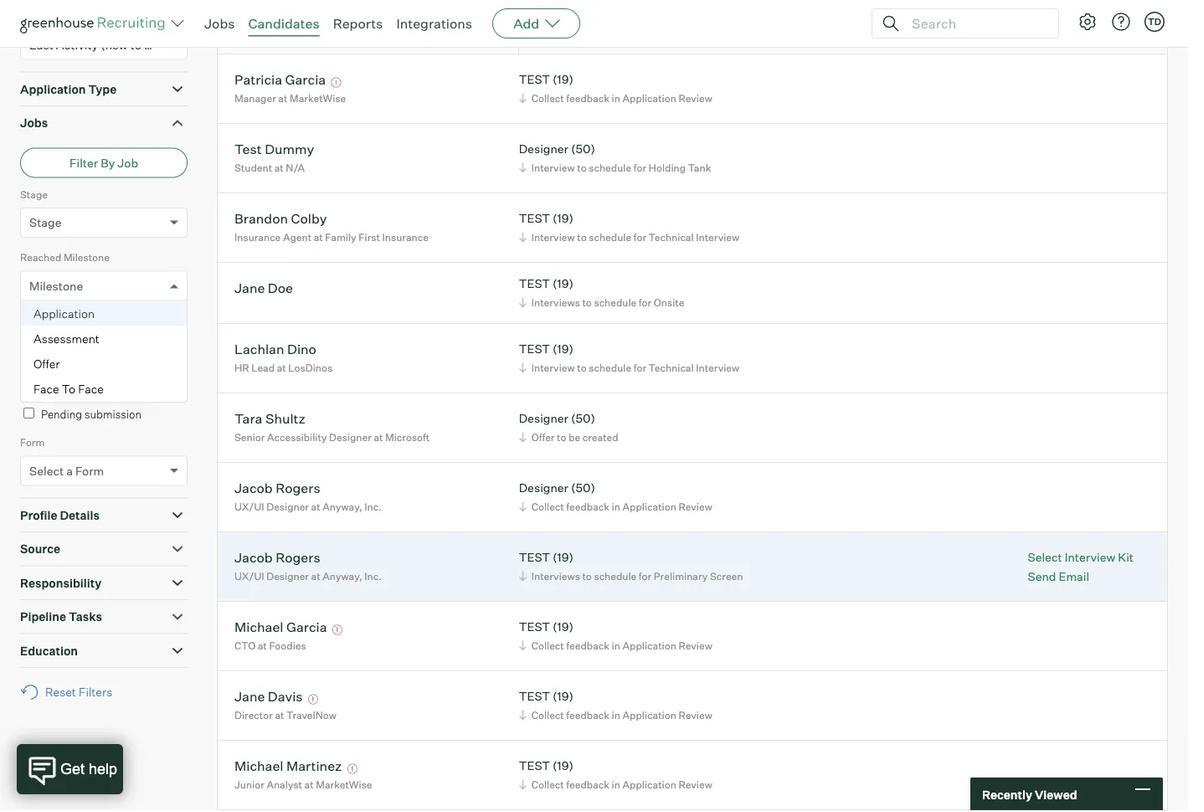 Task type: describe. For each thing, give the bounding box(es) containing it.
jacob for test (19)
[[235, 549, 273, 566]]

8 (19) from the top
[[553, 759, 574, 774]]

preliminary
[[654, 570, 708, 583]]

(50) for tara shultz
[[571, 411, 595, 426]]

at inside brandon colby insurance agent at family first insurance
[[314, 231, 323, 243]]

collect for michael garcia
[[532, 640, 564, 652]]

offer inside option
[[34, 357, 60, 371]]

designer down accessibility
[[267, 501, 309, 513]]

to for interview to schedule for holding tank link
[[577, 161, 587, 174]]

reset
[[45, 685, 76, 700]]

pending submission
[[41, 408, 142, 421]]

0 vertical spatial marketwise
[[290, 92, 346, 104]]

feedback for patricia garcia
[[566, 92, 610, 104]]

(includes resumes and notes)
[[20, 7, 156, 20]]

for inside test (19) interviews to schedule for onsite
[[639, 296, 652, 309]]

for for dino
[[634, 362, 647, 374]]

collect for patricia garcia
[[532, 92, 564, 104]]

dummy
[[265, 140, 314, 157]]

at inside tara shultz senior accessibility designer at microsoft
[[374, 431, 383, 444]]

cto
[[235, 640, 256, 652]]

tank
[[688, 161, 711, 174]]

agent
[[283, 231, 312, 243]]

dino
[[287, 341, 317, 357]]

0 horizontal spatial to
[[41, 379, 54, 392]]

designer inside tara shultz senior accessibility designer at microsoft
[[329, 431, 372, 444]]

activity
[[56, 37, 98, 52]]

manager at marketwise
[[235, 92, 346, 104]]

td button
[[1145, 12, 1165, 32]]

to for colby's the interview to schedule for technical interview link
[[577, 231, 587, 243]]

application type
[[20, 82, 117, 96]]

test (19) interview to schedule for technical interview for colby
[[519, 211, 740, 243]]

add button
[[493, 8, 581, 39]]

at down patricia garcia link
[[278, 92, 288, 104]]

schedule inside test (19) interviews to schedule for preliminary screen
[[594, 570, 637, 583]]

5 feedback from the top
[[566, 779, 610, 791]]

jane for jane davis
[[235, 688, 265, 705]]

colby
[[291, 210, 327, 227]]

type
[[88, 82, 117, 96]]

director at travelnow
[[235, 709, 337, 722]]

family
[[325, 231, 356, 243]]

n/a
[[286, 161, 305, 174]]

jacob rogers link for test (19)
[[235, 549, 321, 568]]

0 vertical spatial job post submitted
[[20, 315, 113, 327]]

recently
[[982, 787, 1033, 802]]

(new
[[101, 37, 128, 52]]

garcia for patricia garcia
[[285, 71, 326, 88]]

send email link
[[1028, 569, 1134, 585]]

inc. for test (19)
[[365, 570, 382, 583]]

schedule for dino
[[589, 362, 632, 374]]

recently viewed
[[982, 787, 1078, 802]]

pending
[[41, 408, 82, 421]]

candidates
[[248, 15, 320, 32]]

collect inside designer (50) collect feedback in application review
[[532, 501, 564, 513]]

schedule for dummy
[[589, 161, 632, 174]]

2 test from the top
[[519, 211, 550, 226]]

shultz
[[265, 410, 306, 427]]

created
[[583, 431, 619, 444]]

lachlan dino hr lead at losdinos
[[235, 341, 333, 374]]

tara shultz link
[[235, 410, 306, 429]]

brandon colby insurance agent at family first insurance
[[235, 210, 429, 243]]

education
[[20, 644, 78, 658]]

5 review from the top
[[679, 779, 713, 791]]

technical for brandon colby
[[649, 231, 694, 243]]

reset filters button
[[20, 677, 121, 708]]

5 collect from the top
[[532, 779, 564, 791]]

jacob rogers ux/ui designer at anyway, inc. for test (19)
[[235, 549, 382, 583]]

1 vertical spatial submitted
[[80, 342, 138, 357]]

resumes
[[65, 7, 104, 20]]

select for select interview kit send email
[[1028, 550, 1063, 565]]

first
[[359, 231, 380, 243]]

by
[[101, 156, 115, 170]]

test (19) interview to schedule for technical interview for dino
[[519, 342, 740, 374]]

a
[[66, 464, 73, 478]]

schedule for colby
[[589, 231, 632, 243]]

designer inside designer (50) collect feedback in application review
[[519, 481, 569, 496]]

test inside test (19) interviews to schedule for onsite
[[519, 277, 550, 291]]

offer inside designer (50) offer to be created
[[532, 431, 555, 444]]

interviews to schedule for onsite link
[[517, 295, 689, 310]]

to for interviews to schedule for onsite link
[[582, 296, 592, 309]]

for for colby
[[634, 231, 647, 243]]

1 face from the left
[[34, 382, 59, 396]]

1 vertical spatial jobs
[[20, 116, 48, 130]]

responsibility
[[20, 576, 102, 591]]

filter
[[69, 156, 98, 170]]

assessment option
[[21, 326, 187, 352]]

submission
[[85, 408, 142, 421]]

2 collect feedback in application review link from the top
[[517, 499, 717, 515]]

td button
[[1142, 8, 1168, 35]]

2 vertical spatial job
[[29, 342, 50, 357]]

Pending submission checkbox
[[23, 408, 34, 419]]

reset filters
[[45, 685, 112, 700]]

0 vertical spatial milestone
[[64, 251, 110, 264]]

0 vertical spatial be
[[56, 379, 69, 392]]

old)
[[144, 37, 166, 52]]

review for patricia garcia
[[679, 92, 713, 104]]

0 vertical spatial jobs
[[204, 15, 235, 32]]

brandon
[[235, 210, 288, 227]]

michael garcia
[[235, 619, 327, 635]]

(19) for collect feedback in application review link for jane davis
[[553, 689, 574, 704]]

face to face
[[34, 382, 104, 396]]

lead
[[251, 362, 275, 374]]

last activity (new to old)
[[29, 37, 166, 52]]

michael garcia has been in application review for more than 5 days image
[[330, 625, 345, 635]]

jane davis
[[235, 688, 303, 705]]

review for jane davis
[[679, 709, 713, 722]]

8 test from the top
[[519, 759, 550, 774]]

reached milestone
[[20, 251, 110, 264]]

reports
[[333, 15, 383, 32]]

at inside lachlan dino hr lead at losdinos
[[277, 362, 286, 374]]

michael martinez
[[235, 758, 342, 774]]

lachlan
[[235, 341, 284, 357]]

at right cto
[[258, 640, 267, 652]]

face to face option
[[21, 377, 187, 402]]

integrations
[[396, 15, 472, 32]]

Search text field
[[908, 11, 1044, 36]]

designer inside designer (50) offer to be created
[[519, 411, 569, 426]]

interviews to schedule for preliminary screen link
[[517, 568, 747, 584]]

holding
[[649, 161, 686, 174]]

reached milestone element
[[20, 250, 188, 403]]

jacob for designer (50)
[[235, 480, 273, 496]]

select interview kit link
[[1028, 549, 1134, 565]]

test dummy student at n/a
[[235, 140, 314, 174]]

(19) for colby's the interview to schedule for technical interview link
[[553, 211, 574, 226]]

collect for jane davis
[[532, 709, 564, 722]]

designer (50) collect feedback in application review
[[519, 481, 713, 513]]

pipeline tasks
[[20, 610, 102, 625]]

test
[[235, 140, 262, 157]]

application inside designer (50) collect feedback in application review
[[623, 501, 677, 513]]

candidates link
[[248, 15, 320, 32]]

interviews for test (19) interviews to schedule for preliminary screen
[[532, 570, 580, 583]]

foodies
[[269, 640, 306, 652]]

last
[[29, 37, 53, 52]]

losdinos
[[288, 362, 333, 374]]

filters
[[79, 685, 112, 700]]

jobs link
[[204, 15, 235, 32]]

senior
[[235, 431, 265, 444]]

filter by job
[[69, 156, 138, 170]]

6 test from the top
[[519, 620, 550, 635]]

in for michael garcia
[[612, 640, 621, 652]]

collect feedback in application review link for patricia garcia
[[517, 90, 717, 106]]

for for dummy
[[634, 161, 647, 174]]

doe
[[268, 279, 293, 296]]

0 vertical spatial stage
[[20, 188, 48, 201]]

viewed
[[1035, 787, 1078, 802]]

davis
[[268, 688, 303, 705]]

test (19) interviews to schedule for onsite
[[519, 277, 685, 309]]

tara shultz senior accessibility designer at microsoft
[[235, 410, 430, 444]]

last activity (new to old) option
[[29, 37, 166, 52]]

screen
[[710, 570, 743, 583]]

brandon colby link
[[235, 210, 327, 229]]

sent
[[71, 379, 93, 392]]



Task type: locate. For each thing, give the bounding box(es) containing it.
0 vertical spatial garcia
[[285, 71, 326, 88]]

jane doe
[[235, 279, 293, 296]]

at left n/a
[[274, 161, 284, 174]]

(19)
[[553, 72, 574, 87], [553, 211, 574, 226], [553, 277, 574, 291], [553, 342, 574, 357], [553, 550, 574, 565], [553, 620, 574, 635], [553, 689, 574, 704], [553, 759, 574, 774]]

reports link
[[333, 15, 383, 32]]

1 interview to schedule for technical interview link from the top
[[517, 229, 744, 245]]

microsoft
[[385, 431, 430, 444]]

0 vertical spatial jacob
[[235, 480, 273, 496]]

filter by job button
[[20, 148, 188, 178]]

1 vertical spatial milestone
[[29, 279, 83, 293]]

0 vertical spatial select
[[29, 464, 64, 478]]

offer
[[34, 357, 60, 371], [532, 431, 555, 444]]

1 anyway, from the top
[[323, 501, 362, 513]]

application
[[20, 82, 86, 96], [623, 92, 677, 104], [34, 306, 95, 321], [623, 501, 677, 513], [623, 640, 677, 652], [623, 709, 677, 722], [623, 779, 677, 791]]

2 face from the left
[[78, 382, 104, 396]]

0 vertical spatial submitted
[[63, 315, 113, 327]]

to inside designer (50) offer to be created
[[557, 431, 567, 444]]

0 vertical spatial test (19) interview to schedule for technical interview
[[519, 211, 740, 243]]

1 vertical spatial anyway,
[[323, 570, 362, 583]]

jane up director
[[235, 688, 265, 705]]

technical for lachlan dino
[[649, 362, 694, 374]]

3 collect from the top
[[532, 640, 564, 652]]

submitted up assessment on the left top of the page
[[63, 315, 113, 327]]

0 vertical spatial form
[[20, 437, 45, 449]]

1 vertical spatial jacob rogers ux/ui designer at anyway, inc.
[[235, 549, 382, 583]]

jacob rogers ux/ui designer at anyway, inc. down accessibility
[[235, 480, 382, 513]]

0 vertical spatial interviews
[[532, 296, 580, 309]]

jacob up michael garcia on the bottom
[[235, 549, 273, 566]]

michael up junior
[[235, 758, 284, 774]]

2 in from the top
[[612, 501, 621, 513]]

jacob rogers link for designer (50)
[[235, 480, 321, 499]]

3 test (19) collect feedback in application review from the top
[[519, 689, 713, 722]]

designer (50) offer to be created
[[519, 411, 619, 444]]

reached
[[20, 251, 61, 264]]

at left microsoft
[[374, 431, 383, 444]]

face
[[34, 382, 59, 396], [78, 382, 104, 396]]

1 (19) from the top
[[553, 72, 574, 87]]

2 technical from the top
[[649, 362, 694, 374]]

None field
[[21, 272, 38, 300]]

jacob rogers ux/ui designer at anyway, inc.
[[235, 480, 382, 513], [235, 549, 382, 583]]

jacob rogers ux/ui designer at anyway, inc. up michael garcia on the bottom
[[235, 549, 382, 583]]

submitted
[[63, 315, 113, 327], [80, 342, 138, 357]]

5 in from the top
[[612, 779, 621, 791]]

2 inc. from the top
[[365, 570, 382, 583]]

to
[[130, 37, 141, 52], [577, 161, 587, 174], [577, 231, 587, 243], [582, 296, 592, 309], [577, 362, 587, 374], [557, 431, 567, 444], [582, 570, 592, 583]]

milestone down reached milestone
[[29, 279, 83, 293]]

select up send
[[1028, 550, 1063, 565]]

1 vertical spatial select
[[1028, 550, 1063, 565]]

2 test (19) interview to schedule for technical interview from the top
[[519, 342, 740, 374]]

jacob down senior
[[235, 480, 273, 496]]

schedule
[[589, 161, 632, 174], [589, 231, 632, 243], [594, 296, 637, 309], [589, 362, 632, 374], [594, 570, 637, 583]]

5 collect feedback in application review link from the top
[[517, 777, 717, 793]]

1 technical from the top
[[649, 231, 694, 243]]

1 feedback from the top
[[566, 92, 610, 104]]

for left onsite
[[639, 296, 652, 309]]

test inside test (19) interviews to schedule for preliminary screen
[[519, 550, 550, 565]]

2 (50) from the top
[[571, 411, 595, 426]]

marketwise down michael martinez has been in application review for more than 5 days icon
[[316, 779, 372, 791]]

2 feedback from the top
[[566, 501, 610, 513]]

anyway, down tara shultz senior accessibility designer at microsoft at the left of page
[[323, 501, 362, 513]]

tasks
[[69, 610, 102, 625]]

7 test from the top
[[519, 689, 550, 704]]

pipeline
[[20, 610, 66, 625]]

2 jane from the top
[[235, 688, 265, 705]]

2 interview to schedule for technical interview link from the top
[[517, 360, 744, 376]]

1 vertical spatial post
[[53, 342, 77, 357]]

marketwise
[[290, 92, 346, 104], [316, 779, 372, 791]]

select
[[29, 464, 64, 478], [1028, 550, 1063, 565]]

4 collect from the top
[[532, 709, 564, 722]]

junior analyst at marketwise
[[235, 779, 372, 791]]

feedback for michael garcia
[[566, 640, 610, 652]]

5 test from the top
[[519, 550, 550, 565]]

1 jacob from the top
[[235, 480, 273, 496]]

interview to schedule for technical interview link up test (19) interviews to schedule for onsite
[[517, 229, 744, 245]]

garcia up the manager at marketwise
[[285, 71, 326, 88]]

schedule inside test (19) interviews to schedule for onsite
[[594, 296, 637, 309]]

(50) for test dummy
[[571, 142, 595, 156]]

1 jane from the top
[[235, 279, 265, 296]]

schedule left holding
[[589, 161, 632, 174]]

1 inc. from the top
[[365, 501, 382, 513]]

cto at foodies
[[235, 640, 306, 652]]

collect feedback in application review link for michael martinez
[[517, 777, 717, 793]]

email
[[1059, 570, 1090, 584]]

test (19) collect feedback in application review for michael garcia
[[519, 620, 713, 652]]

rogers down accessibility
[[276, 480, 321, 496]]

feedback for jane davis
[[566, 709, 610, 722]]

1 in from the top
[[612, 92, 621, 104]]

0 vertical spatial michael
[[235, 619, 284, 635]]

designer up interview to schedule for holding tank link
[[519, 142, 569, 156]]

patricia garcia link
[[235, 71, 326, 90]]

schedule left onsite
[[594, 296, 637, 309]]

be inside designer (50) offer to be created
[[569, 431, 581, 444]]

designer down offer to be created link
[[519, 481, 569, 496]]

(50) up interview to schedule for holding tank link
[[571, 142, 595, 156]]

jacob rogers link
[[235, 480, 321, 499], [235, 549, 321, 568]]

1 horizontal spatial offer
[[532, 431, 555, 444]]

(50) down offer to be created link
[[571, 481, 595, 496]]

for inside test (19) interviews to schedule for preliminary screen
[[639, 570, 652, 583]]

form element
[[20, 435, 188, 498]]

for left holding
[[634, 161, 647, 174]]

insurance
[[235, 231, 281, 243], [382, 231, 429, 243]]

jane doe link
[[235, 279, 293, 299]]

insurance right first
[[382, 231, 429, 243]]

1 vertical spatial stage
[[29, 215, 62, 230]]

ux/ui
[[235, 501, 264, 513], [235, 570, 264, 583]]

ux/ui for test (19)
[[235, 570, 264, 583]]

be left sent
[[56, 379, 69, 392]]

0 horizontal spatial be
[[56, 379, 69, 392]]

0 vertical spatial jane
[[235, 279, 265, 296]]

1 vertical spatial job
[[20, 315, 38, 327]]

offer left created
[[532, 431, 555, 444]]

list box
[[21, 301, 187, 402]]

1 jacob rogers ux/ui designer at anyway, inc. from the top
[[235, 480, 382, 513]]

select left a
[[29, 464, 64, 478]]

schedule inside "designer (50) interview to schedule for holding tank"
[[589, 161, 632, 174]]

application option
[[21, 301, 187, 326]]

tara
[[235, 410, 262, 427]]

1 horizontal spatial insurance
[[382, 231, 429, 243]]

technical
[[649, 231, 694, 243], [649, 362, 694, 374]]

0 horizontal spatial select
[[29, 464, 64, 478]]

collect feedback in application review link for jane davis
[[517, 707, 717, 723]]

add
[[514, 15, 540, 32]]

(50) inside designer (50) offer to be created
[[571, 411, 595, 426]]

review inside designer (50) collect feedback in application review
[[679, 501, 713, 513]]

michael for michael garcia
[[235, 619, 284, 635]]

0 vertical spatial technical
[[649, 231, 694, 243]]

1 jacob rogers link from the top
[[235, 480, 321, 499]]

for left preliminary on the bottom
[[639, 570, 652, 583]]

details
[[60, 508, 100, 523]]

schedule up test (19) interviews to schedule for onsite
[[589, 231, 632, 243]]

select inside "select interview kit send email"
[[1028, 550, 1063, 565]]

test (19) collect feedback in application review for jane davis
[[519, 689, 713, 722]]

at down accessibility
[[311, 501, 320, 513]]

2 jacob from the top
[[235, 549, 273, 566]]

technical down onsite
[[649, 362, 694, 374]]

2 test (19) collect feedback in application review from the top
[[519, 620, 713, 652]]

application inside application option
[[34, 306, 95, 321]]

to be sent
[[41, 379, 93, 392]]

interview to schedule for holding tank link
[[517, 160, 716, 176]]

job up to be sent option
[[29, 342, 50, 357]]

3 test from the top
[[519, 277, 550, 291]]

5 (19) from the top
[[553, 550, 574, 565]]

1 interviews from the top
[[532, 296, 580, 309]]

td
[[1148, 16, 1162, 27]]

1 vertical spatial michael
[[235, 758, 284, 774]]

rogers up michael garcia on the bottom
[[276, 549, 321, 566]]

to right to be sent option
[[41, 379, 54, 392]]

offer to be created link
[[517, 429, 623, 445]]

job inside button
[[118, 156, 138, 170]]

1 vertical spatial inc.
[[365, 570, 382, 583]]

for up test (19) interviews to schedule for onsite
[[634, 231, 647, 243]]

1 horizontal spatial to
[[62, 382, 75, 396]]

post up to be sent
[[53, 342, 77, 357]]

interview inside "designer (50) interview to schedule for holding tank"
[[532, 161, 575, 174]]

garcia for michael garcia
[[286, 619, 327, 635]]

7 (19) from the top
[[553, 689, 574, 704]]

1 test (19) collect feedback in application review from the top
[[519, 72, 713, 104]]

be left created
[[569, 431, 581, 444]]

0 vertical spatial inc.
[[365, 501, 382, 513]]

accessibility
[[267, 431, 327, 444]]

2 vertical spatial (50)
[[571, 481, 595, 496]]

assessment
[[34, 331, 100, 346]]

1 vertical spatial offer
[[532, 431, 555, 444]]

1 ux/ui from the top
[[235, 501, 264, 513]]

and
[[107, 7, 124, 20]]

3 (19) from the top
[[553, 277, 574, 291]]

jacob rogers link up michael garcia on the bottom
[[235, 549, 321, 568]]

test (19) interviews to schedule for preliminary screen
[[519, 550, 743, 583]]

to
[[41, 379, 54, 392], [62, 382, 75, 396]]

offer option
[[21, 352, 187, 377]]

jane for jane doe
[[235, 279, 265, 296]]

designer up offer to be created link
[[519, 411, 569, 426]]

0 vertical spatial offer
[[34, 357, 60, 371]]

0 horizontal spatial jobs
[[20, 116, 48, 130]]

jane davis has been in application review for more than 5 days image
[[306, 695, 321, 705]]

1 collect feedback in application review link from the top
[[517, 90, 717, 106]]

1 vertical spatial marketwise
[[316, 779, 372, 791]]

collect feedback in application review link for michael garcia
[[517, 638, 717, 654]]

job
[[118, 156, 138, 170], [20, 315, 38, 327], [29, 342, 50, 357]]

6 (19) from the top
[[553, 620, 574, 635]]

4 test from the top
[[519, 342, 550, 357]]

rogers for designer (50)
[[276, 480, 321, 496]]

ux/ui down senior
[[235, 501, 264, 513]]

feedback inside designer (50) collect feedback in application review
[[566, 501, 610, 513]]

patricia garcia has been in application review for more than 5 days image
[[329, 78, 344, 88]]

0 vertical spatial (50)
[[571, 142, 595, 156]]

2 collect from the top
[[532, 501, 564, 513]]

1 rogers from the top
[[276, 480, 321, 496]]

for down interviews to schedule for onsite link
[[634, 362, 647, 374]]

designer right accessibility
[[329, 431, 372, 444]]

2 michael from the top
[[235, 758, 284, 774]]

0 vertical spatial anyway,
[[323, 501, 362, 513]]

milestone down stage element at the top of the page
[[64, 251, 110, 264]]

0 vertical spatial jacob rogers ux/ui designer at anyway, inc.
[[235, 480, 382, 513]]

profile
[[20, 508, 57, 523]]

onsite
[[654, 296, 685, 309]]

1 horizontal spatial select
[[1028, 550, 1063, 565]]

to for dino the interview to schedule for technical interview link
[[577, 362, 587, 374]]

1 vertical spatial job post submitted
[[29, 342, 138, 357]]

garcia up foodies
[[286, 619, 327, 635]]

collect feedback in application review link
[[517, 90, 717, 106], [517, 499, 717, 515], [517, 638, 717, 654], [517, 707, 717, 723], [517, 777, 717, 793]]

2 jacob rogers link from the top
[[235, 549, 321, 568]]

2 (19) from the top
[[553, 211, 574, 226]]

jobs left candidates
[[204, 15, 235, 32]]

interview to schedule for technical interview link down interviews to schedule for onsite link
[[517, 360, 744, 376]]

stage element
[[20, 187, 188, 250]]

designer up michael garcia on the bottom
[[267, 570, 309, 583]]

rogers for test (19)
[[276, 549, 321, 566]]

test (19) collect feedback in application review for patricia garcia
[[519, 72, 713, 104]]

greenhouse recruiting image
[[20, 13, 171, 34]]

1 vertical spatial be
[[569, 431, 581, 444]]

(19) for dino the interview to schedule for technical interview link
[[553, 342, 574, 357]]

0 vertical spatial jacob rogers link
[[235, 480, 321, 499]]

To be sent checkbox
[[23, 379, 34, 390]]

interview to schedule for technical interview link
[[517, 229, 744, 245], [517, 360, 744, 376]]

to for offer to be created link
[[557, 431, 567, 444]]

schedule left preliminary on the bottom
[[594, 570, 637, 583]]

at inside test dummy student at n/a
[[274, 161, 284, 174]]

to inside test (19) interviews to schedule for onsite
[[582, 296, 592, 309]]

form down "pending submission" option
[[20, 437, 45, 449]]

for
[[634, 161, 647, 174], [634, 231, 647, 243], [639, 296, 652, 309], [634, 362, 647, 374], [639, 570, 652, 583]]

technical up onsite
[[649, 231, 694, 243]]

at right lead
[[277, 362, 286, 374]]

insurance down brandon
[[235, 231, 281, 243]]

3 (50) from the top
[[571, 481, 595, 496]]

2 insurance from the left
[[382, 231, 429, 243]]

(50) inside designer (50) collect feedback in application review
[[571, 481, 595, 496]]

designer inside "designer (50) interview to schedule for holding tank"
[[519, 142, 569, 156]]

1 test from the top
[[519, 72, 550, 87]]

test (19) interview to schedule for technical interview down interviews to schedule for onsite link
[[519, 342, 740, 374]]

at up michael garcia on the bottom
[[311, 570, 320, 583]]

michael up cto at foodies
[[235, 619, 284, 635]]

2 review from the top
[[679, 501, 713, 513]]

(19) for collect feedback in application review link corresponding to michael garcia
[[553, 620, 574, 635]]

select for select a form
[[29, 464, 64, 478]]

4 test (19) collect feedback in application review from the top
[[519, 759, 713, 791]]

1 vertical spatial test (19) interview to schedule for technical interview
[[519, 342, 740, 374]]

(50) up offer to be created link
[[571, 411, 595, 426]]

0 horizontal spatial form
[[20, 437, 45, 449]]

0 vertical spatial interview to schedule for technical interview link
[[517, 229, 744, 245]]

1 vertical spatial technical
[[649, 362, 694, 374]]

lachlan dino link
[[235, 341, 317, 360]]

jane left doe
[[235, 279, 265, 296]]

1 horizontal spatial jobs
[[204, 15, 235, 32]]

job post submitted element
[[20, 313, 188, 376]]

in inside designer (50) collect feedback in application review
[[612, 501, 621, 513]]

1 (50) from the top
[[571, 142, 595, 156]]

0 vertical spatial post
[[40, 315, 61, 327]]

3 feedback from the top
[[566, 640, 610, 652]]

review for michael garcia
[[679, 640, 713, 652]]

jobs down application type
[[20, 116, 48, 130]]

select interview kit send email
[[1028, 550, 1134, 584]]

junior
[[235, 779, 265, 791]]

0 vertical spatial ux/ui
[[235, 501, 264, 513]]

4 (19) from the top
[[553, 342, 574, 357]]

in for jane davis
[[612, 709, 621, 722]]

in for patricia garcia
[[612, 92, 621, 104]]

(19) inside test (19) interviews to schedule for onsite
[[553, 277, 574, 291]]

jacob rogers ux/ui designer at anyway, inc. for designer (50)
[[235, 480, 382, 513]]

1 vertical spatial rogers
[[276, 549, 321, 566]]

travelnow
[[287, 709, 337, 722]]

1 michael from the top
[[235, 619, 284, 635]]

to inside "designer (50) interview to schedule for holding tank"
[[577, 161, 587, 174]]

0 vertical spatial rogers
[[276, 480, 321, 496]]

(19) for patricia garcia's collect feedback in application review link
[[553, 72, 574, 87]]

be
[[56, 379, 69, 392], [569, 431, 581, 444]]

post up assessment on the left top of the page
[[40, 315, 61, 327]]

interviews inside test (19) interviews to schedule for onsite
[[532, 296, 580, 309]]

list box inside reached milestone element
[[21, 301, 187, 402]]

michael martinez has been in application review for more than 5 days image
[[345, 764, 360, 774]]

select inside form element
[[29, 464, 64, 478]]

hr
[[235, 362, 249, 374]]

source
[[20, 542, 60, 557]]

inc. for designer (50)
[[365, 501, 382, 513]]

for inside "designer (50) interview to schedule for holding tank"
[[634, 161, 647, 174]]

interview inside "select interview kit send email"
[[1065, 550, 1116, 565]]

none field inside reached milestone element
[[21, 272, 38, 300]]

test dummy link
[[235, 140, 314, 160]]

(50) for jacob rogers
[[571, 481, 595, 496]]

kit
[[1118, 550, 1134, 565]]

interview to schedule for technical interview link for colby
[[517, 229, 744, 245]]

1 horizontal spatial form
[[75, 464, 104, 478]]

at down martinez
[[305, 779, 314, 791]]

marketwise down patricia garcia has been in application review for more than 5 days icon
[[290, 92, 346, 104]]

1 vertical spatial interview to schedule for technical interview link
[[517, 360, 744, 376]]

patricia garcia
[[235, 71, 326, 88]]

ux/ui up michael garcia on the bottom
[[235, 570, 264, 583]]

1 vertical spatial jacob rogers link
[[235, 549, 321, 568]]

anyway, for designer (50)
[[323, 501, 362, 513]]

1 horizontal spatial be
[[569, 431, 581, 444]]

2 interviews from the top
[[532, 570, 580, 583]]

2 rogers from the top
[[276, 549, 321, 566]]

garcia
[[285, 71, 326, 88], [286, 619, 327, 635]]

4 review from the top
[[679, 709, 713, 722]]

face up pending submission
[[78, 382, 104, 396]]

1 vertical spatial ux/ui
[[235, 570, 264, 583]]

michael for michael martinez
[[235, 758, 284, 774]]

2 anyway, from the top
[[323, 570, 362, 583]]

1 collect from the top
[[532, 92, 564, 104]]

1 insurance from the left
[[235, 231, 281, 243]]

form right a
[[75, 464, 104, 478]]

interview to schedule for technical interview link for dino
[[517, 360, 744, 376]]

0 horizontal spatial face
[[34, 382, 59, 396]]

configure image
[[1078, 12, 1098, 32]]

submitted down application option
[[80, 342, 138, 357]]

to inside test (19) interviews to schedule for preliminary screen
[[582, 570, 592, 583]]

(19) inside test (19) interviews to schedule for preliminary screen
[[553, 550, 574, 565]]

student
[[235, 161, 272, 174]]

jane davis link
[[235, 688, 303, 707]]

face up pending
[[34, 382, 59, 396]]

at down colby
[[314, 231, 323, 243]]

jacob
[[235, 480, 273, 496], [235, 549, 273, 566]]

anyway, for test (19)
[[323, 570, 362, 583]]

offer up to be sent option
[[34, 357, 60, 371]]

anyway, up michael garcia has been in application review for more than 5 days image
[[323, 570, 362, 583]]

3 collect feedback in application review link from the top
[[517, 638, 717, 654]]

0 horizontal spatial insurance
[[235, 231, 281, 243]]

name
[[230, 31, 259, 44]]

1 vertical spatial form
[[75, 464, 104, 478]]

1 review from the top
[[679, 92, 713, 104]]

(50) inside "designer (50) interview to schedule for holding tank"
[[571, 142, 595, 156]]

3 review from the top
[[679, 640, 713, 652]]

job up assessment on the left top of the page
[[20, 315, 38, 327]]

patricia
[[235, 71, 282, 88]]

test (19) interview to schedule for technical interview down interview to schedule for holding tank link
[[519, 211, 740, 243]]

jacob rogers link down accessibility
[[235, 480, 321, 499]]

interviews inside test (19) interviews to schedule for preliminary screen
[[532, 570, 580, 583]]

1 vertical spatial garcia
[[286, 619, 327, 635]]

2 ux/ui from the top
[[235, 570, 264, 583]]

integrations link
[[396, 15, 472, 32]]

2 jacob rogers ux/ui designer at anyway, inc. from the top
[[235, 549, 382, 583]]

1 test (19) interview to schedule for technical interview from the top
[[519, 211, 740, 243]]

job right by
[[118, 156, 138, 170]]

list box containing application
[[21, 301, 187, 402]]

1 vertical spatial (50)
[[571, 411, 595, 426]]

at down davis
[[275, 709, 284, 722]]

1 vertical spatial jane
[[235, 688, 265, 705]]

4 collect feedback in application review link from the top
[[517, 707, 717, 723]]

1 vertical spatial interviews
[[532, 570, 580, 583]]

0 horizontal spatial offer
[[34, 357, 60, 371]]

(19) for interviews to schedule for onsite link
[[553, 277, 574, 291]]

1 horizontal spatial face
[[78, 382, 104, 396]]

4 feedback from the top
[[566, 709, 610, 722]]

schedule down interviews to schedule for onsite link
[[589, 362, 632, 374]]

in
[[612, 92, 621, 104], [612, 501, 621, 513], [612, 640, 621, 652], [612, 709, 621, 722], [612, 779, 621, 791]]

4 in from the top
[[612, 709, 621, 722]]

3 in from the top
[[612, 640, 621, 652]]

interviews for test (19) interviews to schedule for onsite
[[532, 296, 580, 309]]

select a form
[[29, 464, 104, 478]]

form
[[20, 437, 45, 449], [75, 464, 104, 478]]

1 vertical spatial jacob
[[235, 549, 273, 566]]

to up pending
[[62, 382, 75, 396]]

ux/ui for designer (50)
[[235, 501, 264, 513]]

0 vertical spatial job
[[118, 156, 138, 170]]

to inside option
[[62, 382, 75, 396]]



Task type: vqa. For each thing, say whether or not it's contained in the screenshot.


